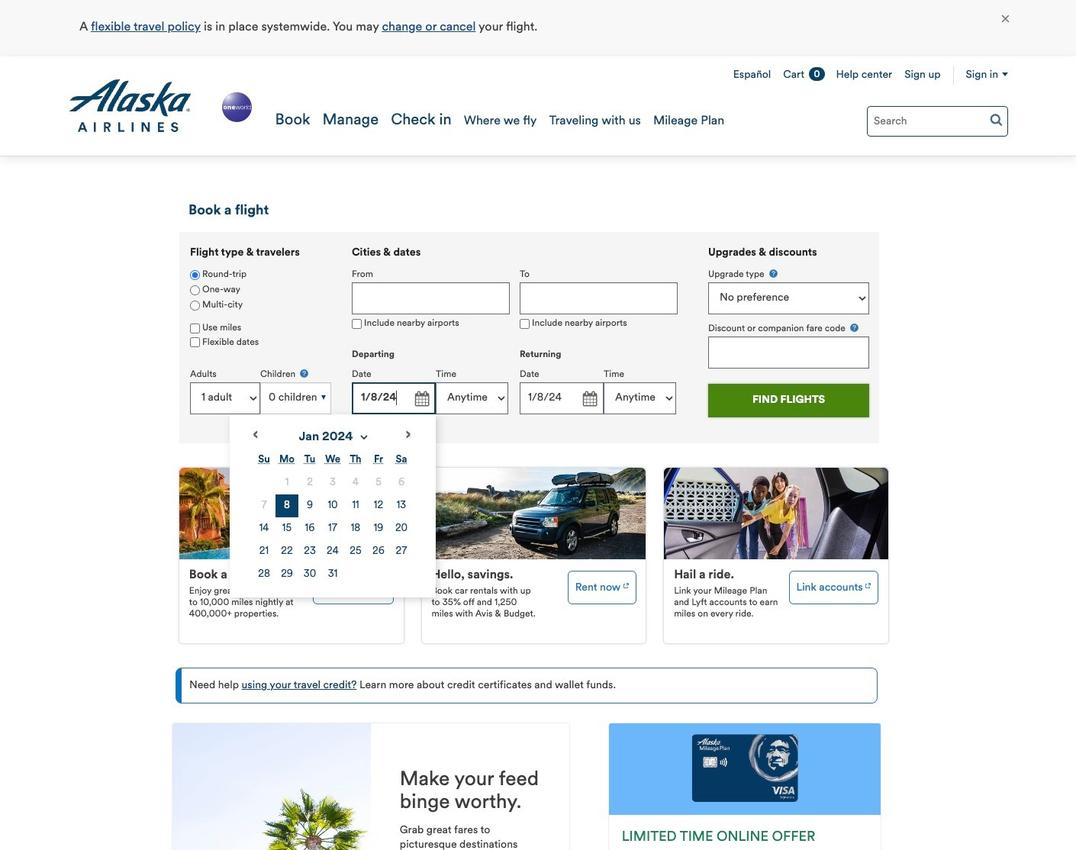 Task type: describe. For each thing, give the bounding box(es) containing it.
photo of a hotel with a swimming pool and palm trees image
[[179, 468, 404, 560]]

3 row from the top
[[253, 518, 413, 541]]

1 row from the top
[[253, 472, 413, 495]]

5 row from the top
[[253, 564, 413, 586]]

4 row from the top
[[253, 541, 413, 564]]

header nav bar navigation
[[0, 57, 1077, 157]]

alaska airlines logo image
[[68, 79, 192, 133]]

open datepicker image
[[411, 389, 432, 410]]

Search text field
[[868, 106, 1009, 137]]

open datepicker image
[[579, 389, 600, 410]]



Task type: locate. For each thing, give the bounding box(es) containing it.
0 vertical spatial   radio
[[190, 270, 200, 280]]

photo of an suv driving towards a mountain image
[[422, 468, 646, 560]]

2 row from the top
[[253, 495, 413, 518]]

rent now image
[[624, 578, 629, 591]]

2   radio from the top
[[190, 285, 200, 295]]

1   radio from the top
[[190, 270, 200, 280]]

row
[[253, 472, 413, 495], [253, 495, 413, 518], [253, 518, 413, 541], [253, 541, 413, 564], [253, 564, 413, 586]]

cell
[[276, 472, 299, 495], [299, 472, 322, 495], [322, 472, 344, 495], [344, 472, 367, 495], [367, 472, 390, 495], [390, 472, 413, 495], [253, 495, 276, 518], [276, 495, 299, 518], [299, 495, 322, 518], [322, 495, 344, 518], [344, 495, 367, 518], [367, 495, 390, 518], [390, 495, 413, 518], [253, 518, 276, 541], [276, 518, 299, 541], [299, 518, 322, 541], [322, 518, 344, 541], [344, 518, 367, 541], [367, 518, 390, 541], [390, 518, 413, 541], [253, 541, 276, 564], [276, 541, 299, 564], [299, 541, 322, 564], [322, 541, 344, 564], [344, 541, 367, 564], [367, 541, 390, 564], [390, 541, 413, 564], [253, 564, 276, 586], [276, 564, 299, 586], [299, 564, 322, 586], [322, 564, 344, 586]]

some kids opening a door image
[[665, 468, 889, 560]]

None checkbox
[[520, 319, 530, 329], [190, 338, 200, 348], [520, 319, 530, 329], [190, 338, 200, 348]]

1 vertical spatial   radio
[[190, 285, 200, 295]]

  radio
[[190, 270, 200, 280], [190, 285, 200, 295], [190, 301, 200, 311]]

3   radio from the top
[[190, 301, 200, 311]]

None text field
[[352, 283, 510, 315], [520, 283, 678, 315], [352, 383, 436, 415], [352, 283, 510, 315], [520, 283, 678, 315], [352, 383, 436, 415]]

search button image
[[990, 113, 1003, 126]]

None checkbox
[[352, 319, 362, 329]]

grid
[[253, 449, 413, 586]]

option group
[[190, 268, 331, 314]]

oneworld logo image
[[219, 90, 255, 125]]

book rides image
[[866, 578, 872, 591]]

  checkbox
[[190, 324, 200, 333]]

None submit
[[709, 384, 870, 418]]

group
[[179, 232, 341, 435], [230, 247, 688, 598], [709, 268, 870, 368]]

2 vertical spatial   radio
[[190, 301, 200, 311]]

None text field
[[709, 336, 870, 368], [520, 383, 604, 415], [709, 336, 870, 368], [520, 383, 604, 415]]



Task type: vqa. For each thing, say whether or not it's contained in the screenshot.
first open datepicker 'Icon' from the left
yes



